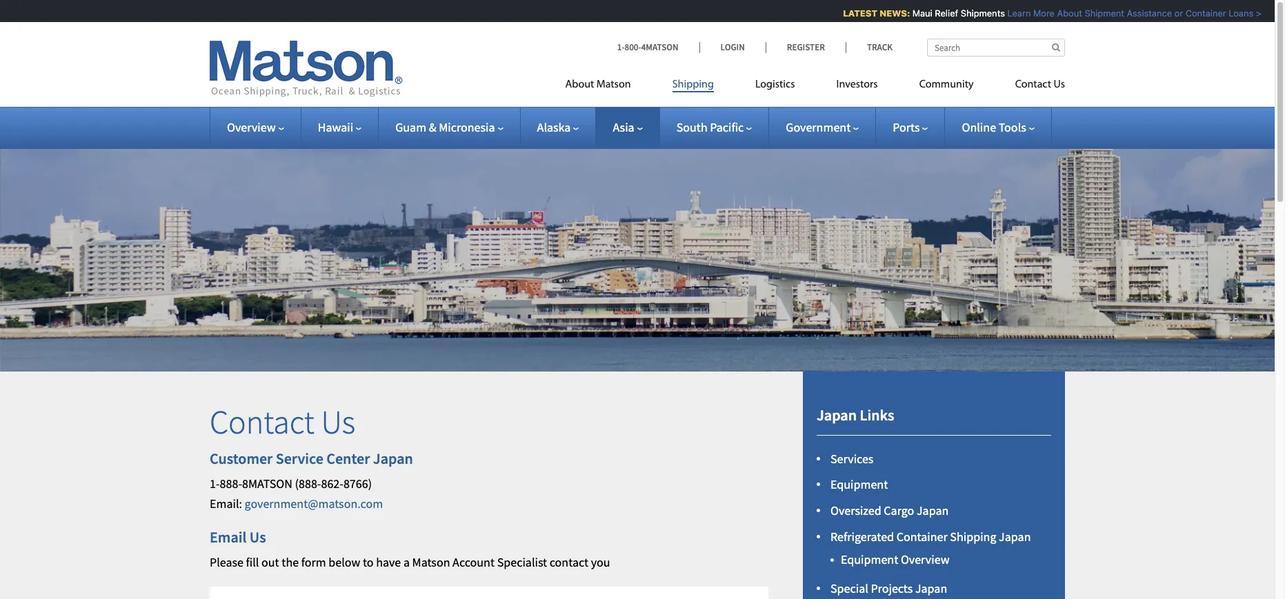 Task type: vqa. For each thing, say whether or not it's contained in the screenshot.
–
no



Task type: describe. For each thing, give the bounding box(es) containing it.
ports
[[893, 119, 920, 135]]

customer service center japan
[[210, 449, 413, 468]]

track
[[868, 41, 893, 53]]

refrigerated container shipping japan
[[831, 529, 1032, 545]]

links
[[860, 406, 895, 425]]

cargo
[[884, 503, 915, 519]]

asia
[[613, 119, 635, 135]]

hawaii link
[[318, 119, 362, 135]]

latest
[[838, 8, 872, 19]]

oversized
[[831, 503, 882, 519]]

0 vertical spatial overview
[[227, 119, 276, 135]]

oversized cargo japan link
[[831, 503, 949, 519]]

south pacific link
[[677, 119, 753, 135]]

1- for 888-
[[210, 476, 220, 492]]

japan links
[[817, 406, 895, 425]]

community
[[920, 79, 974, 90]]

&
[[429, 119, 437, 135]]

1-800-4matson link
[[617, 41, 700, 53]]

oversized cargo japan
[[831, 503, 949, 519]]

about matson link
[[566, 72, 652, 101]]

(888-
[[295, 476, 321, 492]]

login link
[[700, 41, 766, 53]]

email
[[210, 528, 247, 547]]

pacific
[[710, 119, 744, 135]]

8matson
[[242, 476, 293, 492]]

investors link
[[816, 72, 899, 101]]

online tools link
[[963, 119, 1035, 135]]

government@matson.com
[[245, 496, 383, 512]]

learn more about shipment assistance or container loans > link
[[1002, 8, 1256, 19]]

special projects japan link
[[831, 581, 948, 597]]

shipment
[[1079, 8, 1119, 19]]

assistance
[[1122, 8, 1167, 19]]

overview inside japan links section
[[901, 552, 950, 568]]

equipment for equipment link
[[831, 477, 889, 493]]

search image
[[1053, 43, 1061, 52]]

shipping inside top menu navigation
[[673, 79, 714, 90]]

south
[[677, 119, 708, 135]]

login
[[721, 41, 745, 53]]

overview link
[[227, 119, 284, 135]]

862-
[[321, 476, 344, 492]]

services
[[831, 451, 874, 467]]

8766)
[[344, 476, 372, 492]]

refrigerated
[[831, 529, 895, 545]]

contact us link
[[995, 72, 1066, 101]]

a
[[404, 555, 410, 571]]

or
[[1169, 8, 1178, 19]]

email us
[[210, 528, 266, 547]]

equipment for equipment overview
[[841, 552, 899, 568]]

top menu navigation
[[566, 72, 1066, 101]]

form
[[301, 555, 326, 571]]

government link
[[786, 119, 860, 135]]

hawaii
[[318, 119, 354, 135]]

1 horizontal spatial container
[[1180, 8, 1221, 19]]

investors
[[837, 79, 878, 90]]

refrigerated container shipping japan link
[[831, 529, 1032, 545]]

below
[[329, 555, 361, 571]]

guam
[[396, 119, 427, 135]]

please fill out the form below to have a matson account specialist contact you
[[210, 555, 611, 571]]

0 vertical spatial about
[[1052, 8, 1077, 19]]

logistics
[[756, 79, 795, 90]]

888-
[[220, 476, 242, 492]]

customer
[[210, 449, 273, 468]]

have
[[376, 555, 401, 571]]

1 horizontal spatial us
[[321, 402, 356, 443]]

contact
[[550, 555, 589, 571]]

shipments
[[955, 8, 1000, 19]]

contact us inside top menu navigation
[[1016, 79, 1066, 90]]

alaska
[[537, 119, 571, 135]]

4matson
[[642, 41, 679, 53]]

special
[[831, 581, 869, 597]]

>
[[1251, 8, 1256, 19]]

micronesia
[[439, 119, 495, 135]]

equipment link
[[831, 477, 889, 493]]

register
[[787, 41, 825, 53]]

the
[[282, 555, 299, 571]]

800-
[[625, 41, 642, 53]]

1- for 800-
[[617, 41, 625, 53]]



Task type: locate. For each thing, give the bounding box(es) containing it.
1 vertical spatial contact us
[[210, 402, 356, 443]]

1-
[[617, 41, 625, 53], [210, 476, 220, 492]]

contact up tools
[[1016, 79, 1052, 90]]

container
[[1180, 8, 1221, 19], [897, 529, 948, 545]]

register link
[[766, 41, 846, 53]]

service
[[276, 449, 324, 468]]

0 vertical spatial contact
[[1016, 79, 1052, 90]]

online tools
[[963, 119, 1027, 135]]

1 horizontal spatial shipping
[[951, 529, 997, 545]]

equipment down refrigerated
[[841, 552, 899, 568]]

container down cargo
[[897, 529, 948, 545]]

government@matson.com link
[[245, 496, 383, 512]]

please
[[210, 555, 244, 571]]

about up alaska link
[[566, 79, 595, 90]]

0 vertical spatial container
[[1180, 8, 1221, 19]]

us down search image
[[1054, 79, 1066, 90]]

1- up email:
[[210, 476, 220, 492]]

projects
[[871, 581, 913, 597]]

1 horizontal spatial 1-
[[617, 41, 625, 53]]

contact us up the service
[[210, 402, 356, 443]]

maui
[[907, 8, 927, 19]]

contact inside top menu navigation
[[1016, 79, 1052, 90]]

1 vertical spatial matson
[[412, 555, 450, 571]]

1- left '4matson'
[[617, 41, 625, 53]]

1 vertical spatial container
[[897, 529, 948, 545]]

alaska link
[[537, 119, 579, 135]]

online
[[963, 119, 997, 135]]

account
[[453, 555, 495, 571]]

fill
[[246, 555, 259, 571]]

ports link
[[893, 119, 929, 135]]

services link
[[831, 451, 874, 467]]

0 horizontal spatial container
[[897, 529, 948, 545]]

1 vertical spatial 1-
[[210, 476, 220, 492]]

contact up customer on the left bottom of page
[[210, 402, 315, 443]]

about matson
[[566, 79, 631, 90]]

1 horizontal spatial about
[[1052, 8, 1077, 19]]

0 vertical spatial equipment
[[831, 477, 889, 493]]

1 vertical spatial contact
[[210, 402, 315, 443]]

1 horizontal spatial matson
[[597, 79, 631, 90]]

1 vertical spatial us
[[321, 402, 356, 443]]

shipping inside japan links section
[[951, 529, 997, 545]]

us inside top menu navigation
[[1054, 79, 1066, 90]]

1-888-8matson (888-862-8766) email: government@matson.com
[[210, 476, 383, 512]]

latest news: maui relief shipments learn more about shipment assistance or container loans >
[[838, 8, 1256, 19]]

2 vertical spatial us
[[250, 528, 266, 547]]

0 horizontal spatial overview
[[227, 119, 276, 135]]

0 vertical spatial shipping
[[673, 79, 714, 90]]

0 vertical spatial contact us
[[1016, 79, 1066, 90]]

news:
[[874, 8, 905, 19]]

1 vertical spatial about
[[566, 79, 595, 90]]

equipment overview link
[[841, 552, 950, 568]]

1 vertical spatial equipment
[[841, 552, 899, 568]]

0 horizontal spatial contact
[[210, 402, 315, 443]]

us
[[1054, 79, 1066, 90], [321, 402, 356, 443], [250, 528, 266, 547]]

0 horizontal spatial us
[[250, 528, 266, 547]]

matson right a
[[412, 555, 450, 571]]

contact us
[[1016, 79, 1066, 90], [210, 402, 356, 443]]

1 horizontal spatial contact us
[[1016, 79, 1066, 90]]

1 horizontal spatial overview
[[901, 552, 950, 568]]

about right more
[[1052, 8, 1077, 19]]

0 vertical spatial matson
[[597, 79, 631, 90]]

container inside japan links section
[[897, 529, 948, 545]]

guam & micronesia
[[396, 119, 495, 135]]

contact us down search image
[[1016, 79, 1066, 90]]

equipment
[[831, 477, 889, 493], [841, 552, 899, 568]]

None search field
[[928, 39, 1066, 57]]

shipping
[[673, 79, 714, 90], [951, 529, 997, 545]]

equipment overview
[[841, 552, 950, 568]]

0 horizontal spatial about
[[566, 79, 595, 90]]

relief
[[930, 8, 953, 19]]

to
[[363, 555, 374, 571]]

government
[[786, 119, 851, 135]]

loans
[[1224, 8, 1248, 19]]

out
[[262, 555, 279, 571]]

logistics link
[[735, 72, 816, 101]]

1 horizontal spatial contact
[[1016, 79, 1052, 90]]

matson
[[597, 79, 631, 90], [412, 555, 450, 571]]

japan links section
[[786, 372, 1083, 600]]

japan
[[817, 406, 857, 425], [917, 503, 949, 519], [1000, 529, 1032, 545], [916, 581, 948, 597]]

overview
[[227, 119, 276, 135], [901, 552, 950, 568]]

0 vertical spatial 1-
[[617, 41, 625, 53]]

contact
[[1016, 79, 1052, 90], [210, 402, 315, 443]]

0 horizontal spatial shipping
[[673, 79, 714, 90]]

0 horizontal spatial matson
[[412, 555, 450, 571]]

shipping link
[[652, 72, 735, 101]]

us up fill
[[250, 528, 266, 547]]

0 vertical spatial us
[[1054, 79, 1066, 90]]

asia link
[[613, 119, 643, 135]]

center japan
[[327, 449, 413, 468]]

port at naha, japan image
[[0, 127, 1276, 372]]

email:
[[210, 496, 242, 512]]

1 vertical spatial overview
[[901, 552, 950, 568]]

0 horizontal spatial contact us
[[210, 402, 356, 443]]

container right or
[[1180, 8, 1221, 19]]

matson down the 800-
[[597, 79, 631, 90]]

about inside top menu navigation
[[566, 79, 595, 90]]

1- inside 1-888-8matson (888-862-8766) email: government@matson.com
[[210, 476, 220, 492]]

blue matson logo with ocean, shipping, truck, rail and logistics written beneath it. image
[[210, 41, 403, 97]]

1 vertical spatial shipping
[[951, 529, 997, 545]]

1-800-4matson
[[617, 41, 679, 53]]

matson inside top menu navigation
[[597, 79, 631, 90]]

south pacific
[[677, 119, 744, 135]]

2 horizontal spatial us
[[1054, 79, 1066, 90]]

track link
[[846, 41, 893, 53]]

community link
[[899, 72, 995, 101]]

special projects japan
[[831, 581, 948, 597]]

learn
[[1002, 8, 1026, 19]]

more
[[1028, 8, 1049, 19]]

equipment up oversized
[[831, 477, 889, 493]]

you
[[591, 555, 611, 571]]

us up customer service center japan
[[321, 402, 356, 443]]

specialist
[[497, 555, 547, 571]]

Search search field
[[928, 39, 1066, 57]]

0 horizontal spatial 1-
[[210, 476, 220, 492]]



